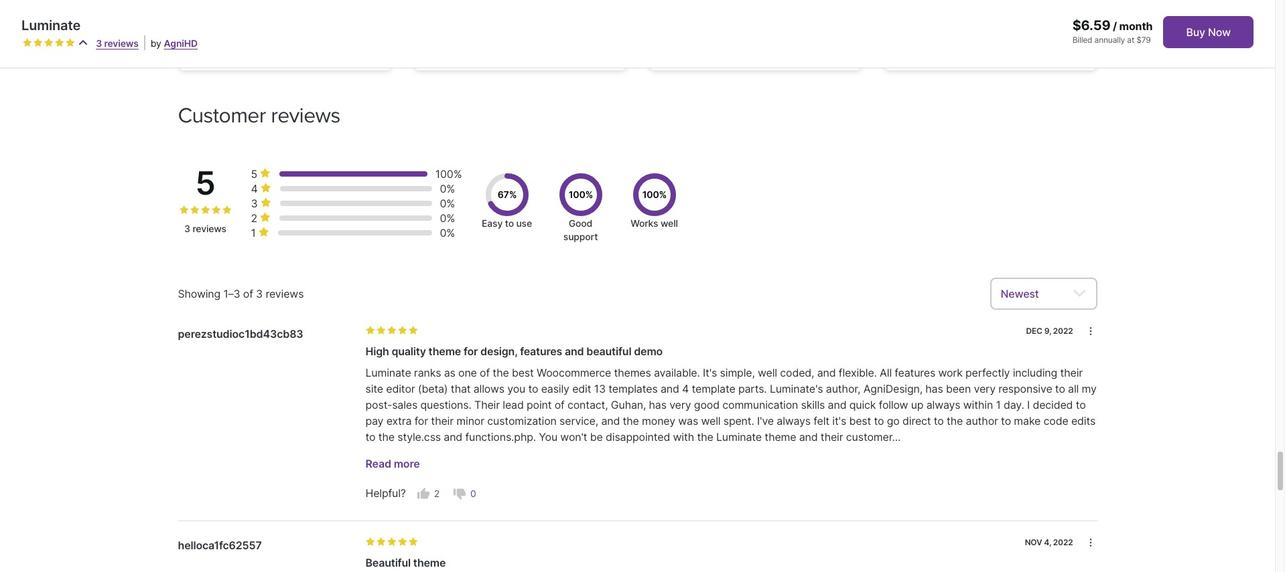 Task type: locate. For each thing, give the bounding box(es) containing it.
spent.
[[724, 415, 754, 428]]

$79 down webshop
[[191, 45, 206, 55]]

of up allows
[[480, 366, 490, 380]]

rate product 2 stars image up "high"
[[376, 326, 386, 335]]

1 horizontal spatial features
[[895, 366, 936, 380]]

0% for 2
[[440, 212, 455, 225]]

it's
[[832, 415, 846, 428]]

1 horizontal spatial $79
[[1137, 35, 1151, 45]]

rate product 4 stars image right rate product 3 stars icon
[[55, 38, 64, 48]]

0 horizontal spatial their
[[431, 415, 454, 428]]

well right works
[[661, 218, 678, 229]]

and
[[565, 345, 584, 358], [817, 366, 836, 380], [661, 382, 679, 396], [828, 398, 847, 412], [601, 415, 620, 428], [444, 431, 462, 444], [799, 431, 818, 444]]

2 horizontal spatial of
[[555, 398, 565, 412]]

rate product 3 stars image left rate product 4 stars image on the left top
[[201, 206, 210, 215]]

0 horizontal spatial well
[[661, 218, 678, 229]]

1 vertical spatial rate product 2 stars image
[[376, 326, 386, 335]]

3 reviews link
[[96, 38, 139, 49]]

and up author,
[[817, 366, 836, 380]]

site
[[366, 382, 383, 396]]

rate product 1 star image left rate product 4 stars image on the left top
[[179, 206, 189, 215]]

3 reviews left by
[[96, 38, 139, 49]]

the left author
[[947, 415, 963, 428]]

1 vertical spatial has
[[649, 398, 667, 412]]

0 horizontal spatial for
[[415, 415, 428, 428]]

3 0% from the top
[[440, 212, 455, 225]]

2 vertical spatial rate product 4 stars image
[[398, 538, 407, 547]]

rate product 5 stars image up beautiful theme
[[408, 538, 418, 547]]

perfectly
[[966, 366, 1010, 380]]

1 horizontal spatial very
[[974, 382, 996, 396]]

2 right vote up image
[[434, 488, 440, 500]]

1 vertical spatial for
[[415, 415, 428, 428]]

1 horizontal spatial their
[[821, 431, 843, 444]]

2022 right 9,
[[1053, 326, 1073, 336]]

rate product 2 stars image for 5
[[190, 206, 199, 215]]

0 horizontal spatial of
[[243, 287, 253, 301]]

1 horizontal spatial 2
[[434, 488, 440, 500]]

1 0% from the top
[[440, 182, 455, 195]]

including
[[1013, 366, 1058, 380]]

1
[[251, 226, 256, 240], [996, 398, 1001, 412]]

billed
[[1073, 35, 1093, 45]]

1 vertical spatial very
[[670, 398, 691, 412]]

1 vertical spatial 3 reviews
[[184, 223, 226, 235]]

0 horizontal spatial 1
[[251, 226, 256, 240]]

4 down 5 stars, 100% of reviews 'element'
[[251, 182, 258, 195]]

luminate ranks as one of the best woocommerce themes available. it's simple, well coded, and flexible. all features work perfectly including their site editor (beta) that allows you to easily edit 13 templates and 4 template parts. luminate's author, agnidesign, has been very responsive to all my post-sales questions. their lead point of contact, guhan, has very good communication skills and quick follow up always within 1 day. i decided to pay extra for their minor customization service, and the money was well spent. i've always felt it's best to go direct to the author to make code edits to the style.css and functions.php. you won't be disappointed with the luminate theme and their customer...
[[366, 366, 1097, 444]]

that
[[451, 382, 471, 396]]

was
[[678, 415, 698, 428]]

0 vertical spatial has
[[926, 382, 943, 396]]

customer reviews
[[178, 103, 340, 128]]

of right 1–3
[[243, 287, 253, 301]]

0 vertical spatial rate product 1 star image
[[23, 38, 32, 48]]

1 vertical spatial of
[[480, 366, 490, 380]]

well down good at the right of page
[[701, 415, 721, 428]]

0 vertical spatial 3 reviews
[[96, 38, 139, 49]]

the
[[493, 366, 509, 380], [623, 415, 639, 428], [947, 415, 963, 428], [378, 431, 395, 444], [697, 431, 713, 444]]

customization
[[487, 415, 557, 428]]

0 vertical spatial 2
[[251, 212, 257, 225]]

3 reviews down rate product 4 stars image on the left top
[[184, 223, 226, 235]]

2 open options menu image from the top
[[1085, 538, 1096, 549]]

0 horizontal spatial 4
[[251, 182, 258, 195]]

rate product 5 stars image right rate product 3 stars icon
[[66, 38, 75, 48]]

$79 right at
[[1137, 35, 1151, 45]]

their up all on the bottom right of page
[[1060, 366, 1083, 380]]

newest
[[1001, 287, 1039, 301]]

angle down image
[[1073, 286, 1087, 302]]

you
[[539, 431, 558, 444]]

0 vertical spatial for
[[464, 345, 478, 358]]

4 down available.
[[682, 382, 689, 396]]

1 vertical spatial rate product 4 stars image
[[398, 326, 407, 335]]

1 vertical spatial always
[[777, 415, 811, 428]]

2 horizontal spatial well
[[758, 366, 777, 380]]

all
[[1068, 382, 1079, 396]]

2022 for perezstudioc1bd43cb83
[[1053, 326, 1073, 336]]

direct
[[903, 415, 931, 428]]

good
[[569, 218, 593, 229]]

and up the woocommerce at the left bottom of the page
[[565, 345, 584, 358]]

0 vertical spatial rate product 2 stars image
[[190, 206, 199, 215]]

for up one
[[464, 345, 478, 358]]

3
[[96, 38, 102, 49], [251, 197, 258, 210], [184, 223, 190, 235], [256, 287, 263, 301]]

rate product 4 stars image up quality
[[398, 326, 407, 335]]

lead
[[503, 398, 524, 412]]

1 vertical spatial rate product 1 star image
[[366, 538, 375, 547]]

0 horizontal spatial rate product 1 star image
[[179, 206, 189, 215]]

1 vertical spatial luminate
[[366, 366, 411, 380]]

and up it's
[[828, 398, 847, 412]]

rate product 1 star image
[[23, 38, 32, 48], [366, 538, 375, 547]]

by
[[151, 38, 161, 49]]

showing
[[178, 287, 221, 301]]

$79
[[1137, 35, 1151, 45], [191, 45, 206, 55]]

their down questions.
[[431, 415, 454, 428]]

rate product 4 stars image up beautiful theme
[[398, 538, 407, 547]]

0%
[[440, 182, 455, 195], [440, 197, 455, 210], [440, 212, 455, 225], [440, 226, 455, 240]]

2 vertical spatial their
[[821, 431, 843, 444]]

helloca1fc62557
[[178, 539, 262, 553]]

5 for 4 stars, 0% of reviews element
[[251, 167, 257, 181]]

customer...
[[846, 431, 901, 444]]

their
[[474, 398, 500, 412]]

quick
[[850, 398, 876, 412]]

rate product 5 stars image up quality
[[408, 326, 418, 335]]

beautiful
[[587, 345, 632, 358]]

contact,
[[568, 398, 608, 412]]

dec 9, 2022
[[1026, 326, 1073, 336]]

make
[[1014, 415, 1041, 428]]

0 vertical spatial 2022
[[1053, 326, 1073, 336]]

extra
[[386, 415, 412, 428]]

always down "been"
[[927, 398, 961, 412]]

100%
[[435, 167, 462, 181]]

rate product 3 stars image up beautiful on the left of the page
[[387, 538, 396, 547]]

1 horizontal spatial rate product 1 star image
[[366, 326, 375, 335]]

0 horizontal spatial rate product 2 stars image
[[34, 38, 43, 48]]

0 vertical spatial rate product 3 stars image
[[201, 206, 210, 215]]

guhan,
[[611, 398, 646, 412]]

1 vertical spatial features
[[895, 366, 936, 380]]

0 horizontal spatial rate product 1 star image
[[23, 38, 32, 48]]

1 open options menu image from the top
[[1085, 326, 1096, 337]]

their down it's
[[821, 431, 843, 444]]

$79 inside the $6.59 / month billed annually at $79
[[1137, 35, 1151, 45]]

rate product 2 stars image
[[34, 38, 43, 48], [376, 326, 386, 335]]

1 horizontal spatial 3 reviews
[[184, 223, 226, 235]]

1 down 2 stars, 0% of reviews element
[[251, 226, 256, 240]]

edits
[[1071, 415, 1096, 428]]

best down quick
[[849, 415, 871, 428]]

5 up rate product 4 stars image on the left top
[[195, 164, 216, 203]]

0 vertical spatial theme
[[429, 345, 461, 358]]

rate product 3 stars image up "high"
[[387, 326, 396, 335]]

best up you
[[512, 366, 534, 380]]

woocommerce
[[537, 366, 611, 380]]

rate product 5 stars image for helloca1fc62557
[[408, 538, 418, 547]]

templates
[[609, 382, 658, 396]]

0% for 3
[[440, 197, 455, 210]]

0 horizontal spatial always
[[777, 415, 811, 428]]

for up style.css
[[415, 415, 428, 428]]

high
[[366, 345, 389, 358]]

pay
[[366, 415, 384, 428]]

1 horizontal spatial rate product 1 star image
[[366, 538, 375, 547]]

rate product 5 stars image
[[66, 38, 75, 48], [222, 206, 232, 215], [408, 326, 418, 335], [408, 538, 418, 547]]

rate product 1 star image up beautiful on the left of the page
[[366, 538, 375, 547]]

0 vertical spatial very
[[974, 382, 996, 396]]

0 horizontal spatial features
[[520, 345, 562, 358]]

0 vertical spatial their
[[1060, 366, 1083, 380]]

style.css
[[398, 431, 441, 444]]

very down perfectly
[[974, 382, 996, 396]]

features inside luminate ranks as one of the best woocommerce themes available. it's simple, well coded, and flexible. all features work perfectly including their site editor (beta) that allows you to easily edit 13 templates and 4 template parts. luminate's author, agnidesign, has been very responsive to all my post-sales questions. their lead point of contact, guhan, has very good communication skills and quick follow up always within 1 day. i decided to pay extra for their minor customization service, and the money was well spent. i've always felt it's best to go direct to the author to make code edits to the style.css and functions.php. you won't be disappointed with the luminate theme and their customer...
[[895, 366, 936, 380]]

of down easily
[[555, 398, 565, 412]]

to down pay
[[366, 431, 376, 444]]

to right direct
[[934, 415, 944, 428]]

best
[[512, 366, 534, 380], [849, 415, 871, 428]]

rate product 5 stars image for 5
[[222, 206, 232, 215]]

1 left day.
[[996, 398, 1001, 412]]

0 vertical spatial features
[[520, 345, 562, 358]]

1 horizontal spatial well
[[701, 415, 721, 428]]

rate product 1 star image up "high"
[[366, 326, 375, 335]]

1 vertical spatial 2022
[[1053, 538, 1073, 548]]

1 horizontal spatial 1
[[996, 398, 1001, 412]]

easily
[[541, 382, 569, 396]]

has down work on the bottom right of page
[[926, 382, 943, 396]]

1 vertical spatial open options menu image
[[1085, 538, 1096, 549]]

4 0% from the top
[[440, 226, 455, 240]]

luminate down spent.
[[716, 431, 762, 444]]

1 horizontal spatial rate product 2 stars image
[[376, 538, 386, 547]]

1 horizontal spatial 4
[[682, 382, 689, 396]]

2 vertical spatial rate product 3 stars image
[[387, 538, 396, 547]]

0 vertical spatial rate product 2 stars image
[[34, 38, 43, 48]]

1 horizontal spatial always
[[927, 398, 961, 412]]

very up was
[[670, 398, 691, 412]]

helpful?
[[366, 487, 406, 500]]

rate product 4 stars image for perezstudioc1bd43cb83
[[398, 326, 407, 335]]

1–3
[[223, 287, 240, 301]]

buy now
[[1186, 25, 1231, 39]]

always down skills
[[777, 415, 811, 428]]

always
[[927, 398, 961, 412], [777, 415, 811, 428]]

1 horizontal spatial luminate
[[366, 366, 411, 380]]

rate product 4 stars image
[[55, 38, 64, 48], [398, 326, 407, 335], [398, 538, 407, 547]]

read
[[366, 457, 391, 471]]

features
[[520, 345, 562, 358], [895, 366, 936, 380]]

1 2022 from the top
[[1053, 326, 1073, 336]]

rate product 1 star image left rate product 3 stars icon
[[23, 38, 32, 48]]

easy to use
[[482, 218, 532, 229]]

1 horizontal spatial rate product 2 stars image
[[376, 326, 386, 335]]

2022 right 4,
[[1053, 538, 1073, 548]]

open options menu image down angle down "icon"
[[1085, 326, 1096, 337]]

1 vertical spatial 4
[[682, 382, 689, 396]]

3 up 2 stars, 0% of reviews element
[[251, 197, 258, 210]]

13
[[594, 382, 606, 396]]

0 horizontal spatial has
[[649, 398, 667, 412]]

customer
[[178, 103, 266, 128]]

service,
[[560, 415, 598, 428]]

rate product 2 stars image left rate product 4 stars image on the left top
[[190, 206, 199, 215]]

0 vertical spatial rate product 1 star image
[[179, 206, 189, 215]]

themes
[[614, 366, 651, 380]]

open options menu image right nov 4, 2022
[[1085, 538, 1096, 549]]

with
[[673, 431, 694, 444]]

1 vertical spatial theme
[[765, 431, 796, 444]]

rate product 1 star image for rate product 3 stars icon
[[23, 38, 32, 48]]

rate product 1 star image
[[179, 206, 189, 215], [366, 326, 375, 335]]

2 stars, 0% of reviews element
[[251, 211, 273, 226]]

0 horizontal spatial rate product 2 stars image
[[190, 206, 199, 215]]

features up 'agnidesign,'
[[895, 366, 936, 380]]

luminate up rate product 3 stars icon
[[21, 17, 81, 34]]

rate product 3 stars image
[[44, 38, 54, 48]]

theme up as
[[429, 345, 461, 358]]

buy now link
[[1164, 16, 1254, 48]]

3 right 1–3
[[256, 287, 263, 301]]

to left use
[[505, 218, 514, 229]]

rate product 1 star image for rate product 3 stars image associated with helloca1fc62557
[[366, 538, 375, 547]]

0 vertical spatial best
[[512, 366, 534, 380]]

rate product 3 stars image for helloca1fc62557
[[387, 538, 396, 547]]

5 for 5 stars, 100% of reviews 'element'
[[195, 164, 216, 203]]

1 horizontal spatial has
[[926, 382, 943, 396]]

0 vertical spatial luminate
[[21, 17, 81, 34]]

1 horizontal spatial of
[[480, 366, 490, 380]]

1 vertical spatial rate product 2 stars image
[[376, 538, 386, 547]]

0 horizontal spatial luminate
[[21, 17, 81, 34]]

0 horizontal spatial 2
[[251, 212, 257, 225]]

1 horizontal spatial best
[[849, 415, 871, 428]]

open options menu image
[[1085, 326, 1096, 337], [1085, 538, 1096, 549]]

features up the woocommerce at the left bottom of the page
[[520, 345, 562, 358]]

rate product 2 stars image for helloca1fc62557
[[376, 538, 386, 547]]

edit
[[572, 382, 591, 396]]

0 horizontal spatial $79
[[191, 45, 206, 55]]

4 stars, 0% of reviews element
[[251, 181, 274, 196]]

5 up 4 stars, 0% of reviews element
[[251, 167, 257, 181]]

rate product 2 stars image left rate product 3 stars icon
[[34, 38, 43, 48]]

luminate
[[21, 17, 81, 34], [366, 366, 411, 380], [716, 431, 762, 444]]

1 vertical spatial rate product 1 star image
[[366, 326, 375, 335]]

/
[[1113, 19, 1117, 33]]

code
[[1044, 415, 1069, 428]]

1 horizontal spatial 5
[[251, 167, 257, 181]]

support
[[563, 231, 598, 243]]

$79 inside webshop $79
[[191, 45, 206, 55]]

rate product 4 stars image for helloca1fc62557
[[398, 538, 407, 547]]

2 2022 from the top
[[1053, 538, 1073, 548]]

0 vertical spatial open options menu image
[[1085, 326, 1096, 337]]

1 vertical spatial 1
[[996, 398, 1001, 412]]

1 inside luminate ranks as one of the best woocommerce themes available. it's simple, well coded, and flexible. all features work perfectly including their site editor (beta) that allows you to easily edit 13 templates and 4 template parts. luminate's author, agnidesign, has been very responsive to all my post-sales questions. their lead point of contact, guhan, has very good communication skills and quick follow up always within 1 day. i decided to pay extra for their minor customization service, and the money was well spent. i've always felt it's best to go direct to the author to make code edits to the style.css and functions.php. you won't be disappointed with the luminate theme and their customer...
[[996, 398, 1001, 412]]

be
[[590, 431, 603, 444]]

rate product 5 stars image right rate product 4 stars image on the left top
[[222, 206, 232, 215]]

well up 'parts.'
[[758, 366, 777, 380]]

theme right beautiful on the left of the page
[[413, 557, 446, 570]]

1 vertical spatial well
[[758, 366, 777, 380]]

2022 for helloca1fc62557
[[1053, 538, 1073, 548]]

disappointed
[[606, 431, 670, 444]]

rate product 2 stars image up beautiful on the left of the page
[[376, 538, 386, 547]]

0 vertical spatial always
[[927, 398, 961, 412]]

agnihd
[[164, 38, 198, 49]]

rate product 3 stars image for 5
[[201, 206, 210, 215]]

nov
[[1025, 538, 1042, 548]]

has up money
[[649, 398, 667, 412]]

rate product 2 stars image
[[190, 206, 199, 215], [376, 538, 386, 547]]

2 vertical spatial luminate
[[716, 431, 762, 444]]

good support
[[563, 218, 598, 243]]

5 inside 'element'
[[251, 167, 257, 181]]

parts.
[[738, 382, 767, 396]]

0
[[470, 488, 476, 500]]

luminate up editor
[[366, 366, 411, 380]]

rate product 3 stars image
[[201, 206, 210, 215], [387, 326, 396, 335], [387, 538, 396, 547]]

the down guhan,
[[623, 415, 639, 428]]

0 horizontal spatial 5
[[195, 164, 216, 203]]

0 vertical spatial 1
[[251, 226, 256, 240]]

buy
[[1186, 25, 1205, 39]]

1 vertical spatial rate product 3 stars image
[[387, 326, 396, 335]]

and down available.
[[661, 382, 679, 396]]

2 horizontal spatial their
[[1060, 366, 1083, 380]]

vote down image
[[453, 488, 466, 501]]

theme down i've
[[765, 431, 796, 444]]

template
[[692, 382, 736, 396]]

has
[[926, 382, 943, 396], [649, 398, 667, 412]]

2 0% from the top
[[440, 197, 455, 210]]

1 vertical spatial their
[[431, 415, 454, 428]]

works
[[631, 218, 658, 229]]

2 up 1 star, 0% of reviews element
[[251, 212, 257, 225]]

to
[[505, 218, 514, 229], [528, 382, 538, 396], [1055, 382, 1065, 396], [1076, 398, 1086, 412], [874, 415, 884, 428], [934, 415, 944, 428], [1001, 415, 1011, 428], [366, 431, 376, 444]]



Task type: vqa. For each thing, say whether or not it's contained in the screenshot.
5 stars, 100% of reviews element
yes



Task type: describe. For each thing, give the bounding box(es) containing it.
nov 4, 2022
[[1025, 538, 1073, 548]]

Newest field
[[990, 278, 1097, 310]]

rate product 5 stars image for perezstudioc1bd43cb83
[[408, 326, 418, 335]]

4 inside luminate ranks as one of the best woocommerce themes available. it's simple, well coded, and flexible. all features work perfectly including their site editor (beta) that allows you to easily edit 13 templates and 4 template parts. luminate's author, agnidesign, has been very responsive to all my post-sales questions. their lead point of contact, guhan, has very good communication skills and quick follow up always within 1 day. i decided to pay extra for their minor customization service, and the money was well spent. i've always felt it's best to go direct to the author to make code edits to the style.css and functions.php. you won't be disappointed with the luminate theme and their customer...
[[682, 382, 689, 396]]

up
[[911, 398, 924, 412]]

to up edits
[[1076, 398, 1086, 412]]

won't
[[560, 431, 587, 444]]

to down day.
[[1001, 415, 1011, 428]]

questions.
[[420, 398, 472, 412]]

functions.php.
[[465, 431, 536, 444]]

rate product 3 stars image for perezstudioc1bd43cb83
[[387, 326, 396, 335]]

the right with
[[697, 431, 713, 444]]

available.
[[654, 366, 700, 380]]

felt
[[814, 415, 830, 428]]

webshop $79
[[191, 28, 242, 55]]

one
[[458, 366, 477, 380]]

2 horizontal spatial luminate
[[716, 431, 762, 444]]

skills
[[801, 398, 825, 412]]

5 stars, 100% of reviews element
[[251, 167, 273, 181]]

within
[[963, 398, 993, 412]]

0 horizontal spatial best
[[512, 366, 534, 380]]

point
[[527, 398, 552, 412]]

3 right rate product 3 stars icon
[[96, 38, 102, 49]]

vote up image
[[417, 488, 430, 501]]

0 horizontal spatial very
[[670, 398, 691, 412]]

i
[[1027, 398, 1030, 412]]

0 horizontal spatial 3 reviews
[[96, 38, 139, 49]]

3 stars, 0% of reviews element
[[251, 196, 274, 211]]

0% for 4
[[440, 182, 455, 195]]

work
[[938, 366, 963, 380]]

perezstudioc1bd43cb83
[[178, 327, 303, 341]]

0 vertical spatial of
[[243, 287, 253, 301]]

all
[[880, 366, 892, 380]]

month
[[1119, 19, 1153, 33]]

day.
[[1004, 398, 1024, 412]]

theme inside luminate ranks as one of the best woocommerce themes available. it's simple, well coded, and flexible. all features work perfectly including their site editor (beta) that allows you to easily edit 13 templates and 4 template parts. luminate's author, agnidesign, has been very responsive to all my post-sales questions. their lead point of contact, guhan, has very good communication skills and quick follow up always within 1 day. i decided to pay extra for their minor customization service, and the money was well spent. i've always felt it's best to go direct to the author to make code edits to the style.css and functions.php. you won't be disappointed with the luminate theme and their customer...
[[765, 431, 796, 444]]

3 up the showing
[[184, 223, 190, 235]]

showing 1–3 of 3 reviews
[[178, 287, 304, 301]]

annually
[[1095, 35, 1125, 45]]

1 vertical spatial 2
[[434, 488, 440, 500]]

0 vertical spatial rate product 4 stars image
[[55, 38, 64, 48]]

i've
[[757, 415, 774, 428]]

1 horizontal spatial for
[[464, 345, 478, 358]]

editor
[[386, 382, 415, 396]]

as
[[444, 366, 456, 380]]

rate product 1 star image for perezstudioc1bd43cb83
[[366, 326, 375, 335]]

to right you
[[528, 382, 538, 396]]

and down felt
[[799, 431, 818, 444]]

coded,
[[780, 366, 814, 380]]

agnihd link
[[164, 38, 198, 49]]

agnidesign,
[[864, 382, 923, 396]]

luminate for luminate
[[21, 17, 81, 34]]

1 star, 0% of reviews element
[[251, 226, 272, 240]]

sales
[[392, 398, 418, 412]]

2 vertical spatial of
[[555, 398, 565, 412]]

open options menu image for perezstudioc1bd43cb83
[[1085, 326, 1096, 337]]

to left go
[[874, 415, 884, 428]]

author
[[966, 415, 998, 428]]

webshop link
[[191, 28, 242, 43]]

simple,
[[720, 366, 755, 380]]

rate product 2 stars image for rate product 3 stars icon
[[34, 38, 43, 48]]

to left all on the bottom right of page
[[1055, 382, 1065, 396]]

responsive
[[999, 382, 1052, 396]]

the down pay
[[378, 431, 395, 444]]

luminate for luminate ranks as one of the best woocommerce themes available. it's simple, well coded, and flexible. all features work perfectly including their site editor (beta) that allows you to easily edit 13 templates and 4 template parts. luminate's author, agnidesign, has been very responsive to all my post-sales questions. their lead point of contact, guhan, has very good communication skills and quick follow up always within 1 day. i decided to pay extra for their minor customization service, and the money was well spent. i've always felt it's best to go direct to the author to make code edits to the style.css and functions.php. you won't be disappointed with the luminate theme and their customer...
[[366, 366, 411, 380]]

decided
[[1033, 398, 1073, 412]]

$6.59
[[1073, 17, 1111, 34]]

beautiful theme
[[366, 557, 446, 570]]

2 vertical spatial well
[[701, 415, 721, 428]]

use
[[516, 218, 532, 229]]

(beta)
[[418, 382, 448, 396]]

and down minor
[[444, 431, 462, 444]]

0 vertical spatial well
[[661, 218, 678, 229]]

rate product 4 stars image
[[211, 206, 221, 215]]

easy
[[482, 218, 503, 229]]

webshop
[[191, 28, 242, 43]]

go
[[887, 415, 900, 428]]

and up be
[[601, 415, 620, 428]]

been
[[946, 382, 971, 396]]

for inside luminate ranks as one of the best woocommerce themes available. it's simple, well coded, and flexible. all features work perfectly including their site editor (beta) that allows you to easily edit 13 templates and 4 template parts. luminate's author, agnidesign, has been very responsive to all my post-sales questions. their lead point of contact, guhan, has very good communication skills and quick follow up always within 1 day. i decided to pay extra for their minor customization service, and the money was well spent. i've always felt it's best to go direct to the author to make code edits to the style.css and functions.php. you won't be disappointed with the luminate theme and their customer...
[[415, 415, 428, 428]]

1 vertical spatial best
[[849, 415, 871, 428]]

2 vertical spatial theme
[[413, 557, 446, 570]]

quality
[[392, 345, 426, 358]]

rate product 2 stars image for rate product 3 stars image for perezstudioc1bd43cb83
[[376, 326, 386, 335]]

open options menu image for helloca1fc62557
[[1085, 538, 1096, 549]]

works well
[[631, 218, 678, 229]]

at
[[1127, 35, 1135, 45]]

the up allows
[[493, 366, 509, 380]]

more
[[394, 457, 420, 471]]

minor
[[457, 415, 484, 428]]

dec
[[1026, 326, 1043, 336]]

by agnihd
[[151, 38, 198, 49]]

read more link
[[366, 456, 1097, 472]]

0 vertical spatial 4
[[251, 182, 258, 195]]

0% for 1
[[440, 226, 455, 240]]

you
[[507, 382, 525, 396]]

rate product 1 star image for 5
[[179, 206, 189, 215]]

money
[[642, 415, 675, 428]]

$6.59 / month billed annually at $79
[[1073, 17, 1153, 45]]

it's
[[703, 366, 717, 380]]

read more
[[366, 457, 420, 471]]



